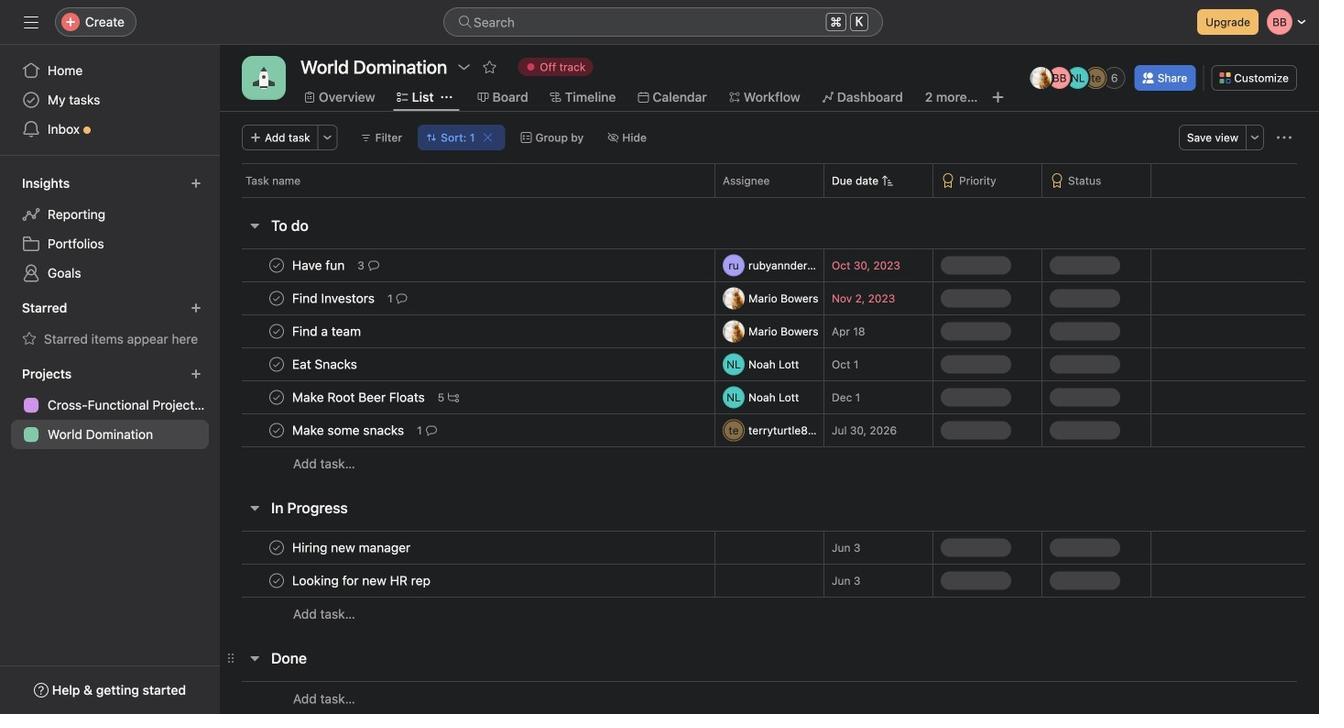 Task type: describe. For each thing, give the bounding box(es) containing it.
2 collapse task list for this group image from the top
[[247, 651, 262, 665]]

mark complete checkbox for eat snacks cell
[[266, 353, 288, 375]]

more actions image
[[1278, 130, 1292, 145]]

mark complete image for mark complete option inside find investors cell
[[266, 287, 288, 309]]

mark complete checkbox for find investors cell
[[266, 287, 288, 309]]

more actions image
[[322, 132, 333, 143]]

show options image
[[457, 60, 471, 74]]

add items to starred image
[[191, 302, 202, 313]]

mark complete checkbox for looking for new hr rep cell
[[266, 570, 288, 592]]

find investors cell
[[220, 281, 715, 315]]

add to starred image
[[482, 60, 497, 74]]

Search tasks, projects, and more text field
[[444, 7, 884, 37]]

Task name text field
[[289, 355, 363, 374]]

collapse task list for this group image
[[247, 218, 262, 233]]

add tab image
[[991, 90, 1006, 104]]

task name text field for mark complete checkbox inside the looking for new hr rep cell
[[289, 572, 436, 590]]

global element
[[0, 45, 220, 155]]

task name text field for mark complete option inside find investors cell
[[289, 289, 380, 308]]

mark complete image for mark complete checkbox in the find a team "cell"
[[266, 320, 288, 342]]

make root beer floats cell
[[220, 380, 715, 414]]

mark complete image for mark complete option within have fun cell
[[266, 254, 288, 276]]

tab actions image
[[441, 92, 452, 103]]

hiring new manager cell
[[220, 531, 715, 565]]

mark complete image for task name text field
[[266, 353, 288, 375]]

1 collapse task list for this group image from the top
[[247, 500, 262, 515]]

mark complete checkbox for "make root beer floats" cell
[[266, 386, 288, 408]]

task name text field for mark complete option within have fun cell
[[289, 256, 350, 275]]

mark complete checkbox for hiring new manager cell
[[266, 537, 288, 559]]

mark complete image for task name text box in "make root beer floats" cell
[[266, 386, 288, 408]]

looking for new hr rep cell
[[220, 564, 715, 598]]

1 comment image
[[397, 293, 408, 304]]



Task type: locate. For each thing, give the bounding box(es) containing it.
mark complete checkbox inside find a team "cell"
[[266, 320, 288, 342]]

mark complete image for mark complete checkbox inside the looking for new hr rep cell
[[266, 570, 288, 592]]

insights element
[[0, 167, 220, 291]]

1 mark complete checkbox from the top
[[266, 320, 288, 342]]

3 mark complete checkbox from the top
[[266, 386, 288, 408]]

2 vertical spatial mark complete image
[[266, 537, 288, 559]]

rocket image
[[253, 67, 275, 89]]

3 mark complete image from the top
[[266, 320, 288, 342]]

1 vertical spatial mark complete checkbox
[[266, 287, 288, 309]]

mark complete image inside find a team "cell"
[[266, 320, 288, 342]]

task name text field for mark complete checkbox inside hiring new manager cell
[[289, 539, 416, 557]]

header in progress tree grid
[[220, 531, 1320, 631]]

hide sidebar image
[[24, 15, 38, 29]]

5 task name text field from the top
[[289, 421, 410, 440]]

mark complete checkbox inside have fun cell
[[266, 254, 288, 276]]

2 mark complete checkbox from the top
[[266, 353, 288, 375]]

0 vertical spatial mark complete image
[[266, 353, 288, 375]]

collapse task list for this group image
[[247, 500, 262, 515], [247, 651, 262, 665]]

mark complete image inside looking for new hr rep cell
[[266, 570, 288, 592]]

clear image
[[483, 132, 494, 143]]

Mark complete checkbox
[[266, 254, 288, 276], [266, 287, 288, 309], [266, 419, 288, 441]]

task name text field inside have fun cell
[[289, 256, 350, 275]]

mark complete image inside eat snacks cell
[[266, 353, 288, 375]]

0 vertical spatial collapse task list for this group image
[[247, 500, 262, 515]]

mark complete checkbox for have fun cell
[[266, 254, 288, 276]]

mark complete image
[[266, 254, 288, 276], [266, 287, 288, 309], [266, 320, 288, 342], [266, 419, 288, 441], [266, 570, 288, 592]]

more options image
[[1250, 132, 1261, 143]]

mark complete checkbox inside hiring new manager cell
[[266, 537, 288, 559]]

2 task name text field from the top
[[289, 289, 380, 308]]

header to do tree grid
[[220, 248, 1320, 480]]

eat snacks cell
[[220, 347, 715, 381]]

2 vertical spatial mark complete checkbox
[[266, 419, 288, 441]]

projects element
[[0, 357, 220, 453]]

mark complete image for task name text box inside the hiring new manager cell
[[266, 537, 288, 559]]

5 mark complete image from the top
[[266, 570, 288, 592]]

1 vertical spatial mark complete image
[[266, 386, 288, 408]]

1 comment image
[[426, 425, 437, 436]]

starred element
[[0, 291, 220, 357]]

Task name text field
[[289, 256, 350, 275], [289, 289, 380, 308], [289, 322, 367, 341], [289, 388, 431, 407], [289, 421, 410, 440], [289, 539, 416, 557], [289, 572, 436, 590]]

3 mark complete image from the top
[[266, 537, 288, 559]]

3 mark complete checkbox from the top
[[266, 419, 288, 441]]

make some snacks cell
[[220, 413, 715, 447]]

1 task name text field from the top
[[289, 256, 350, 275]]

1 mark complete image from the top
[[266, 254, 288, 276]]

mark complete checkbox inside looking for new hr rep cell
[[266, 570, 288, 592]]

2 mark complete image from the top
[[266, 386, 288, 408]]

task name text field inside find investors cell
[[289, 289, 380, 308]]

mark complete checkbox for find a team "cell"
[[266, 320, 288, 342]]

mark complete image
[[266, 353, 288, 375], [266, 386, 288, 408], [266, 537, 288, 559]]

task name text field inside make some snacks cell
[[289, 421, 410, 440]]

4 task name text field from the top
[[289, 388, 431, 407]]

mark complete checkbox inside make some snacks cell
[[266, 419, 288, 441]]

2 mark complete image from the top
[[266, 287, 288, 309]]

mark complete image for mark complete option inside make some snacks cell
[[266, 419, 288, 441]]

1 mark complete image from the top
[[266, 353, 288, 375]]

mark complete checkbox inside "make root beer floats" cell
[[266, 386, 288, 408]]

6 task name text field from the top
[[289, 539, 416, 557]]

0 vertical spatial mark complete checkbox
[[266, 254, 288, 276]]

mark complete image inside find investors cell
[[266, 287, 288, 309]]

mark complete checkbox inside find investors cell
[[266, 287, 288, 309]]

task name text field inside find a team "cell"
[[289, 322, 367, 341]]

task name text field for mark complete option inside make some snacks cell
[[289, 421, 410, 440]]

None field
[[444, 7, 884, 37]]

4 mark complete checkbox from the top
[[266, 537, 288, 559]]

4 mark complete image from the top
[[266, 419, 288, 441]]

mark complete checkbox for make some snacks cell
[[266, 419, 288, 441]]

task name text field for mark complete checkbox in the find a team "cell"
[[289, 322, 367, 341]]

3 comments image
[[368, 260, 379, 271]]

have fun cell
[[220, 248, 715, 282]]

2 mark complete checkbox from the top
[[266, 287, 288, 309]]

mark complete image inside hiring new manager cell
[[266, 537, 288, 559]]

1 mark complete checkbox from the top
[[266, 254, 288, 276]]

3 task name text field from the top
[[289, 322, 367, 341]]

5 mark complete checkbox from the top
[[266, 570, 288, 592]]

task name text field inside hiring new manager cell
[[289, 539, 416, 557]]

5 subtasks image
[[448, 392, 459, 403]]

new insights image
[[191, 178, 202, 189]]

task name text field inside looking for new hr rep cell
[[289, 572, 436, 590]]

7 task name text field from the top
[[289, 572, 436, 590]]

1 vertical spatial collapse task list for this group image
[[247, 651, 262, 665]]

Mark complete checkbox
[[266, 320, 288, 342], [266, 353, 288, 375], [266, 386, 288, 408], [266, 537, 288, 559], [266, 570, 288, 592]]

mark complete checkbox inside eat snacks cell
[[266, 353, 288, 375]]

task name text field for mark complete checkbox in the "make root beer floats" cell
[[289, 388, 431, 407]]

find a team cell
[[220, 314, 715, 348]]

task name text field inside "make root beer floats" cell
[[289, 388, 431, 407]]

row
[[220, 163, 1320, 197], [242, 196, 1306, 198], [220, 248, 1320, 282], [220, 281, 1320, 315], [220, 314, 1320, 348], [220, 347, 1320, 381], [220, 380, 1320, 414], [220, 413, 1320, 447], [220, 446, 1320, 480], [220, 531, 1320, 565], [220, 564, 1320, 598], [220, 597, 1320, 631], [220, 681, 1320, 714]]

new project or portfolio image
[[191, 368, 202, 379]]



Task type: vqa. For each thing, say whether or not it's contained in the screenshot.
List Item
no



